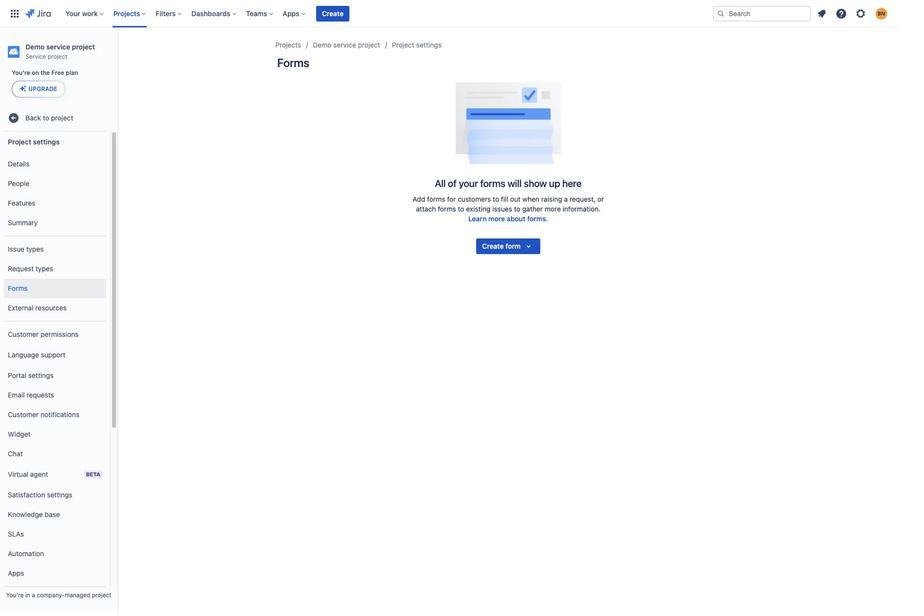 Task type: locate. For each thing, give the bounding box(es) containing it.
create inside button
[[322, 9, 344, 17]]

demo
[[313, 41, 332, 49], [25, 43, 45, 51]]

widget link
[[4, 425, 106, 444]]

or
[[598, 195, 604, 203]]

resources
[[35, 304, 67, 312]]

customer inside "link"
[[8, 330, 39, 338]]

1 horizontal spatial a
[[564, 195, 568, 203]]

demo inside demo service project link
[[313, 41, 332, 49]]

0 horizontal spatial service
[[46, 43, 70, 51]]

here
[[563, 178, 582, 189]]

demo inside demo service project service project
[[25, 43, 45, 51]]

automation link
[[4, 544, 106, 564]]

slas link
[[4, 525, 106, 544]]

apps inside dropdown button
[[283, 9, 300, 17]]

teams
[[246, 9, 267, 17]]

0 horizontal spatial create
[[322, 9, 344, 17]]

0 vertical spatial apps
[[283, 9, 300, 17]]

to right the back
[[43, 113, 49, 122]]

apps button
[[280, 6, 309, 21]]

demo up "service"
[[25, 43, 45, 51]]

forms.
[[528, 215, 548, 223]]

people
[[8, 179, 29, 187]]

types inside 'link'
[[26, 245, 44, 253]]

apps
[[283, 9, 300, 17], [8, 569, 24, 577]]

slas
[[8, 530, 24, 538]]

attach
[[416, 205, 436, 213]]

0 vertical spatial you're
[[12, 69, 30, 76]]

forms down the for
[[438, 205, 456, 213]]

apps inside group
[[8, 569, 24, 577]]

satisfaction
[[8, 491, 45, 499]]

project for demo service project service project
[[72, 43, 95, 51]]

raising
[[542, 195, 563, 203]]

primary element
[[6, 0, 714, 27]]

1 vertical spatial apps
[[8, 569, 24, 577]]

types
[[26, 245, 44, 253], [36, 264, 53, 273]]

details link
[[4, 154, 106, 174]]

1 horizontal spatial create
[[482, 242, 504, 250]]

forms inside forms link
[[8, 284, 28, 292]]

3 group from the top
[[4, 321, 106, 586]]

project up plan
[[72, 43, 95, 51]]

will
[[508, 178, 522, 189]]

project right the back
[[51, 113, 73, 122]]

back to project
[[25, 113, 73, 122]]

customer up the widget
[[8, 410, 39, 419]]

0 horizontal spatial projects
[[113, 9, 140, 17]]

0 vertical spatial a
[[564, 195, 568, 203]]

you're left in
[[6, 592, 24, 599]]

a right raising
[[564, 195, 568, 203]]

1 vertical spatial create
[[482, 242, 504, 250]]

0 horizontal spatial project
[[8, 137, 31, 146]]

project settings
[[392, 41, 442, 49], [8, 137, 60, 146]]

1 vertical spatial forms
[[8, 284, 28, 292]]

0 horizontal spatial forms
[[8, 284, 28, 292]]

create
[[322, 9, 344, 17], [482, 242, 504, 250]]

portal settings
[[8, 371, 54, 379]]

upgrade
[[28, 85, 57, 93]]

back
[[25, 113, 41, 122]]

demo service project link
[[313, 39, 380, 51]]

1 horizontal spatial project settings
[[392, 41, 442, 49]]

more down the issues
[[489, 215, 505, 223]]

teams button
[[243, 6, 277, 21]]

service inside demo service project service project
[[46, 43, 70, 51]]

project up the free
[[48, 53, 67, 60]]

email requests link
[[4, 385, 106, 405]]

0 vertical spatial create
[[322, 9, 344, 17]]

1 customer from the top
[[8, 330, 39, 338]]

settings
[[416, 41, 442, 49], [33, 137, 60, 146], [28, 371, 54, 379], [47, 491, 72, 499]]

knowledge base
[[8, 510, 60, 518]]

you're
[[12, 69, 30, 76], [6, 592, 24, 599]]

2 group from the top
[[4, 236, 106, 321]]

project
[[392, 41, 415, 49], [8, 137, 31, 146]]

settings inside project settings link
[[416, 41, 442, 49]]

your work button
[[63, 6, 108, 21]]

request types
[[8, 264, 53, 273]]

settings for project settings link
[[416, 41, 442, 49]]

0 horizontal spatial demo
[[25, 43, 45, 51]]

demo down "create" button
[[313, 41, 332, 49]]

group containing customer permissions
[[4, 321, 106, 586]]

customer permissions link
[[4, 325, 106, 344]]

apps right teams popup button
[[283, 9, 300, 17]]

chat
[[8, 449, 23, 458]]

managed
[[65, 592, 90, 599]]

a inside the add forms for customers to fill out when raising a request, or attach forms to existing issues to gather more information. learn more about forms.
[[564, 195, 568, 203]]

show
[[524, 178, 547, 189]]

project down primary element
[[358, 41, 380, 49]]

types down issue types 'link'
[[36, 264, 53, 273]]

search image
[[717, 10, 725, 17]]

2 customer from the top
[[8, 410, 39, 419]]

request types link
[[4, 259, 106, 279]]

types right issue on the top of the page
[[26, 245, 44, 253]]

service down "create" button
[[334, 41, 356, 49]]

settings image
[[856, 8, 867, 19]]

portal
[[8, 371, 26, 379]]

1 vertical spatial customer
[[8, 410, 39, 419]]

4 group from the top
[[4, 586, 106, 611]]

to down customers
[[458, 205, 465, 213]]

summary link
[[4, 213, 106, 233]]

0 horizontal spatial a
[[32, 592, 35, 599]]

of
[[448, 178, 457, 189]]

add
[[413, 195, 425, 203]]

a right in
[[32, 592, 35, 599]]

plan
[[66, 69, 78, 76]]

permissions
[[41, 330, 79, 338]]

1 group from the top
[[4, 151, 106, 236]]

more down raising
[[545, 205, 561, 213]]

settings for the satisfaction settings link
[[47, 491, 72, 499]]

demo for demo service project service project
[[25, 43, 45, 51]]

create for create form
[[482, 242, 504, 250]]

1 vertical spatial more
[[489, 215, 505, 223]]

customer notifications
[[8, 410, 79, 419]]

base
[[45, 510, 60, 518]]

apps down automation
[[8, 569, 24, 577]]

back to project link
[[4, 108, 114, 128]]

create inside popup button
[[482, 242, 504, 250]]

to
[[43, 113, 49, 122], [493, 195, 499, 203], [458, 205, 465, 213], [514, 205, 521, 213]]

1 vertical spatial project
[[8, 137, 31, 146]]

the
[[41, 69, 50, 76]]

more
[[545, 205, 561, 213], [489, 215, 505, 223]]

project
[[358, 41, 380, 49], [72, 43, 95, 51], [48, 53, 67, 60], [51, 113, 73, 122], [92, 592, 111, 599]]

customer
[[8, 330, 39, 338], [8, 410, 39, 419]]

service inside demo service project link
[[334, 41, 356, 49]]

1 vertical spatial you're
[[6, 592, 24, 599]]

filters button
[[153, 6, 186, 21]]

project right managed
[[92, 592, 111, 599]]

you're left on
[[12, 69, 30, 76]]

projects right work
[[113, 9, 140, 17]]

0 vertical spatial project
[[392, 41, 415, 49]]

forms down projects link
[[277, 56, 309, 70]]

demo service project
[[313, 41, 380, 49]]

0 vertical spatial forms
[[277, 56, 309, 70]]

1 horizontal spatial projects
[[275, 41, 301, 49]]

project for back to project
[[51, 113, 73, 122]]

customer permissions
[[8, 330, 79, 338]]

1 vertical spatial projects
[[275, 41, 301, 49]]

0 vertical spatial more
[[545, 205, 561, 213]]

external resources link
[[4, 298, 106, 318]]

settings inside the satisfaction settings link
[[47, 491, 72, 499]]

settings inside "portal settings" link
[[28, 371, 54, 379]]

create for create
[[322, 9, 344, 17]]

1 horizontal spatial project
[[392, 41, 415, 49]]

language
[[8, 351, 39, 359]]

0 horizontal spatial apps
[[8, 569, 24, 577]]

1 horizontal spatial demo
[[313, 41, 332, 49]]

0 vertical spatial projects
[[113, 9, 140, 17]]

apps link
[[4, 564, 106, 583]]

create up demo service project
[[322, 9, 344, 17]]

project for demo service project
[[358, 41, 380, 49]]

create left form
[[482, 242, 504, 250]]

service up the free
[[46, 43, 70, 51]]

learn
[[469, 215, 487, 223]]

jira image
[[25, 8, 51, 19], [25, 8, 51, 19]]

forms up fill
[[481, 178, 506, 189]]

projects for projects popup button on the left of the page
[[113, 9, 140, 17]]

forms
[[277, 56, 309, 70], [8, 284, 28, 292]]

apps for apps link
[[8, 569, 24, 577]]

customer up language
[[8, 330, 39, 338]]

1 horizontal spatial apps
[[283, 9, 300, 17]]

knowledge
[[8, 510, 43, 518]]

apps for apps dropdown button
[[283, 9, 300, 17]]

0 vertical spatial customer
[[8, 330, 39, 338]]

projects inside projects popup button
[[113, 9, 140, 17]]

create button
[[316, 6, 350, 21]]

0 vertical spatial types
[[26, 245, 44, 253]]

beta
[[86, 471, 100, 478]]

projects down apps dropdown button
[[275, 41, 301, 49]]

help image
[[836, 8, 848, 19]]

1 vertical spatial types
[[36, 264, 53, 273]]

forms up attach
[[427, 195, 446, 203]]

satisfaction settings link
[[4, 485, 106, 505]]

external resources
[[8, 304, 67, 312]]

banner
[[0, 0, 900, 27]]

demo for demo service project
[[313, 41, 332, 49]]

forms up external
[[8, 284, 28, 292]]

group
[[4, 151, 106, 236], [4, 236, 106, 321], [4, 321, 106, 586], [4, 586, 106, 611]]

0 horizontal spatial project settings
[[8, 137, 60, 146]]

1 horizontal spatial service
[[334, 41, 356, 49]]



Task type: vqa. For each thing, say whether or not it's contained in the screenshot.
helper to the top
no



Task type: describe. For each thing, give the bounding box(es) containing it.
1 horizontal spatial more
[[545, 205, 561, 213]]

1 horizontal spatial forms
[[277, 56, 309, 70]]

agent
[[30, 470, 48, 478]]

customer for customer permissions
[[8, 330, 39, 338]]

features link
[[4, 194, 106, 213]]

sidebar navigation image
[[107, 39, 128, 59]]

banner containing your work
[[0, 0, 900, 27]]

to left fill
[[493, 195, 499, 203]]

language support link
[[4, 344, 106, 366]]

project settings link
[[392, 39, 442, 51]]

your
[[66, 9, 80, 17]]

projects link
[[275, 39, 301, 51]]

group containing issue types
[[4, 236, 106, 321]]

about
[[507, 215, 526, 223]]

when
[[523, 195, 540, 203]]

work
[[82, 9, 98, 17]]

add forms for customers to fill out when raising a request, or attach forms to existing issues to gather more information. learn more about forms.
[[413, 195, 604, 223]]

all
[[435, 178, 446, 189]]

projects for projects link
[[275, 41, 301, 49]]

you're for you're on the free plan
[[12, 69, 30, 76]]

upgrade button
[[12, 81, 65, 97]]

service for demo service project service project
[[46, 43, 70, 51]]

create form
[[482, 242, 521, 250]]

types for request types
[[36, 264, 53, 273]]

information.
[[563, 205, 601, 213]]

your work
[[66, 9, 98, 17]]

support
[[41, 351, 66, 359]]

company-
[[37, 592, 65, 599]]

demo service project service project
[[25, 43, 95, 60]]

1 vertical spatial a
[[32, 592, 35, 599]]

email
[[8, 391, 25, 399]]

virtual
[[8, 470, 28, 478]]

in
[[25, 592, 30, 599]]

portal settings link
[[4, 366, 106, 385]]

virtual agent
[[8, 470, 48, 478]]

service for demo service project
[[334, 41, 356, 49]]

customers
[[458, 195, 491, 203]]

chat link
[[4, 444, 106, 464]]

2 vertical spatial forms
[[438, 205, 456, 213]]

on
[[32, 69, 39, 76]]

appswitcher icon image
[[9, 8, 21, 19]]

dashboards
[[192, 9, 230, 17]]

customer notifications link
[[4, 405, 106, 425]]

issue types
[[8, 245, 44, 253]]

automation
[[8, 549, 44, 558]]

projects button
[[111, 6, 150, 21]]

free
[[51, 69, 64, 76]]

notifications
[[41, 410, 79, 419]]

fill
[[501, 195, 509, 203]]

filters
[[156, 9, 176, 17]]

group containing details
[[4, 151, 106, 236]]

forms link
[[4, 279, 106, 298]]

0 vertical spatial project settings
[[392, 41, 442, 49]]

service
[[25, 53, 46, 60]]

settings for "portal settings" link
[[28, 371, 54, 379]]

you're in a company-managed project
[[6, 592, 111, 599]]

gather
[[523, 205, 543, 213]]

learn more about forms. button
[[469, 214, 548, 224]]

email requests
[[8, 391, 54, 399]]

external
[[8, 304, 33, 312]]

existing
[[466, 205, 491, 213]]

1 vertical spatial project settings
[[8, 137, 60, 146]]

details
[[8, 160, 30, 168]]

your profile and settings image
[[876, 8, 888, 19]]

you're for you're in a company-managed project
[[6, 592, 24, 599]]

issues
[[493, 205, 513, 213]]

customer for customer notifications
[[8, 410, 39, 419]]

dashboards button
[[189, 6, 240, 21]]

your
[[459, 178, 478, 189]]

notifications image
[[816, 8, 828, 19]]

you're on the free plan
[[12, 69, 78, 76]]

issue
[[8, 245, 24, 253]]

create form button
[[477, 238, 541, 254]]

features
[[8, 199, 35, 207]]

form
[[506, 242, 521, 250]]

out
[[511, 195, 521, 203]]

request,
[[570, 195, 596, 203]]

0 horizontal spatial more
[[489, 215, 505, 223]]

knowledge base link
[[4, 505, 106, 525]]

Search field
[[714, 6, 811, 21]]

to up about
[[514, 205, 521, 213]]

0 vertical spatial forms
[[481, 178, 506, 189]]

types for issue types
[[26, 245, 44, 253]]

1 vertical spatial forms
[[427, 195, 446, 203]]

issue types link
[[4, 240, 106, 259]]

language support
[[8, 351, 66, 359]]

summary
[[8, 218, 38, 227]]

widget
[[8, 430, 31, 438]]



